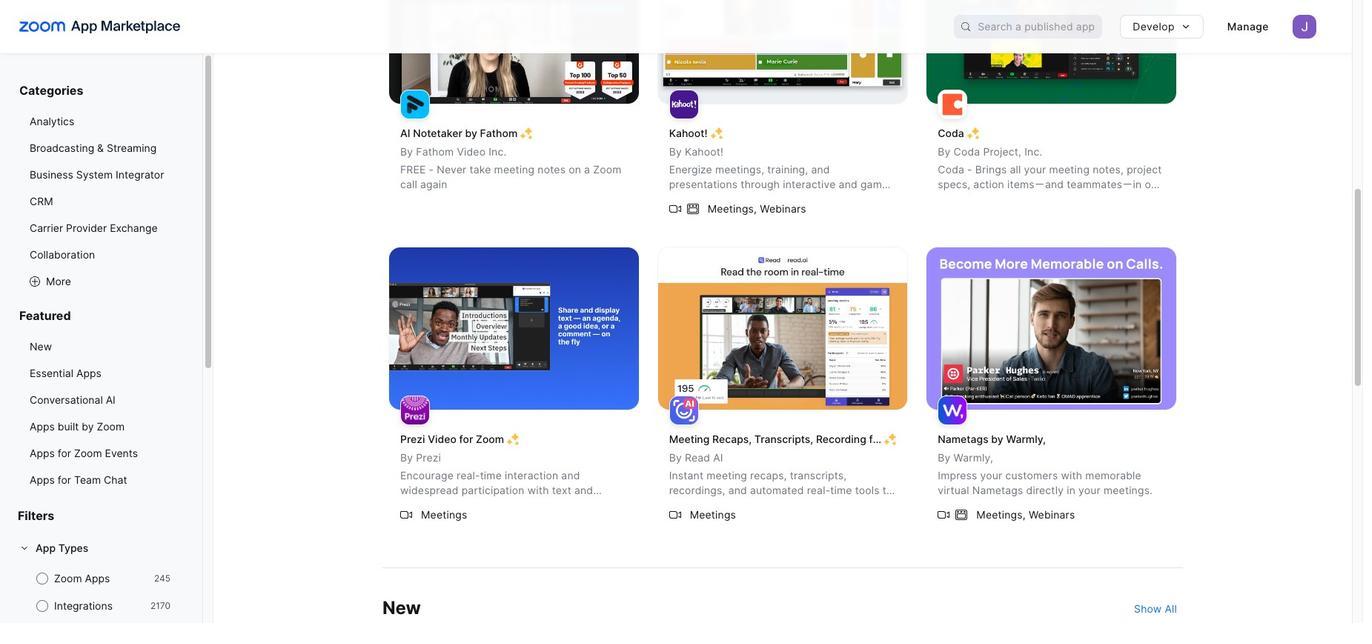 Task type: vqa. For each thing, say whether or not it's contained in the screenshot.
Search text box
yes



Task type: describe. For each thing, give the bounding box(es) containing it.
by for by read ai instant meeting recaps, transcripts, recordings, and automated real-time tools to help you have better zoom meetings.
[[670, 452, 682, 464]]

0 vertical spatial for
[[460, 433, 473, 446]]

real- inside by prezi encourage real-time interaction and widespread participation with text and images that appear beside you
[[457, 470, 480, 482]]

all
[[1011, 163, 1022, 176]]

time inside by prezi encourage real-time interaction and widespread participation with text and images that appear beside you
[[480, 470, 502, 482]]

notes,
[[1093, 163, 1124, 176]]

transcripts,
[[790, 470, 847, 482]]

encourage
[[401, 470, 454, 482]]

inc. for fathom video inc.
[[489, 146, 507, 158]]

0 vertical spatial new
[[30, 340, 52, 353]]

based
[[670, 193, 700, 206]]

integrations
[[54, 600, 113, 613]]

participation
[[462, 485, 525, 497]]

app
[[36, 542, 56, 555]]

from
[[870, 433, 893, 446]]

0 horizontal spatial warmly,
[[954, 452, 994, 464]]

featured button
[[18, 309, 185, 335]]

your inside by coda project, inc. coda - brings all your meeting notes, project specs, action itemsーand teammatesーin one organized doc.
[[1025, 163, 1047, 176]]

inc. for coda project, inc.
[[1025, 146, 1043, 158]]

webinars for customers
[[1029, 509, 1076, 521]]

have
[[715, 499, 739, 512]]

through
[[741, 178, 780, 191]]

1 vertical spatial nametags
[[973, 485, 1024, 497]]

notetaker
[[413, 127, 463, 140]]

automated
[[751, 485, 804, 497]]

zoom up by prezi encourage real-time interaction and widespread participation with text and images that appear beside you
[[476, 433, 504, 446]]

meeting
[[670, 433, 710, 446]]

0 vertical spatial ai
[[401, 127, 411, 140]]

and left game-
[[839, 178, 858, 191]]

built
[[58, 421, 79, 433]]

transcripts,
[[755, 433, 814, 446]]

show all button
[[1129, 601, 1184, 618]]

apps for team chat link
[[18, 469, 185, 492]]

crm link
[[18, 190, 185, 214]]

recaps,
[[713, 433, 752, 446]]

on
[[569, 163, 582, 176]]

notes
[[538, 163, 566, 176]]

call
[[401, 178, 418, 191]]

for for apps for team chat
[[58, 474, 71, 487]]

doc.
[[991, 193, 1013, 206]]

elements
[[703, 193, 749, 206]]

essential
[[30, 367, 73, 380]]

and right the text on the left bottom of the page
[[575, 485, 594, 497]]

you inside by prezi encourage real-time interaction and widespread participation with text and images that appear beside you
[[537, 499, 555, 512]]

conversational ai
[[30, 394, 116, 406]]

show all
[[1135, 603, 1178, 615]]

appear
[[462, 499, 497, 512]]

video inside by fathom video inc. free - never take meeting notes on a zoom call again
[[457, 146, 486, 158]]

- for free
[[429, 163, 434, 176]]

apps for team chat
[[30, 474, 127, 487]]

categories
[[19, 83, 83, 98]]

apps built by zoom link
[[18, 415, 185, 439]]

&
[[97, 142, 104, 154]]

apps built by zoom
[[30, 421, 125, 433]]

by coda project, inc. coda - brings all your meeting notes, project specs, action itemsーand teammatesーin one organized doc.
[[938, 146, 1164, 206]]

carrier provider exchange link
[[18, 217, 185, 240]]

types
[[58, 542, 89, 555]]

for for apps for zoom events
[[58, 447, 71, 460]]

meeting inside by read ai instant meeting recaps, transcripts, recordings, and automated real-time tools to help you have better zoom meetings.
[[707, 470, 748, 482]]

meetings, for elements
[[708, 202, 757, 215]]

fathom inside by fathom video inc. free - never take meeting notes on a zoom call again
[[416, 146, 454, 158]]

zoom inside by fathom video inc. free - never take meeting notes on a zoom call again
[[594, 163, 622, 176]]

time inside by read ai instant meeting recaps, transcripts, recordings, and automated real-time tools to help you have better zoom meetings.
[[831, 485, 853, 497]]

business
[[30, 168, 73, 181]]

nametags by warmly, by warmly, impress your customers with memorable virtual nametags directly in your meetings.
[[938, 433, 1153, 497]]

apps for apps for zoom events
[[30, 447, 55, 460]]

filters
[[18, 509, 54, 524]]

more
[[46, 275, 71, 288]]

apps down app types "dropdown button"
[[85, 573, 110, 585]]

2 horizontal spatial your
[[1079, 485, 1101, 497]]

help
[[670, 499, 691, 512]]

impress
[[938, 470, 978, 482]]

zoom down types at the left bottom
[[54, 573, 82, 585]]

0 vertical spatial kahoot!
[[670, 127, 708, 140]]

new link
[[18, 335, 185, 359]]

prezi inside by prezi encourage real-time interaction and widespread participation with text and images that appear beside you
[[416, 452, 441, 464]]

meetings, webinars for directly
[[977, 509, 1076, 521]]

exchange
[[110, 222, 158, 234]]

essential apps link
[[18, 362, 185, 386]]

meetings, webinars for elements
[[708, 202, 807, 215]]

a
[[585, 163, 591, 176]]

by for notetaker
[[465, 127, 478, 140]]

0 vertical spatial coda
[[938, 127, 965, 140]]

by for built
[[82, 421, 94, 433]]

virtual
[[938, 485, 970, 497]]

broadcasting & streaming link
[[18, 136, 185, 160]]

with inside the nametags by warmly, by warmly, impress your customers with memorable virtual nametags directly in your meetings.
[[1062, 470, 1083, 482]]

you inside by read ai instant meeting recaps, transcripts, recordings, and automated real-time tools to help you have better zoom meetings.
[[694, 499, 712, 512]]

directly
[[1027, 485, 1064, 497]]

collaboration
[[30, 248, 95, 261]]

by read ai instant meeting recaps, transcripts, recordings, and automated real-time tools to help you have better zoom meetings.
[[670, 452, 893, 512]]

events
[[105, 447, 138, 460]]

interactive
[[783, 178, 836, 191]]

0 vertical spatial read
[[895, 433, 921, 446]]

real- inside by read ai instant meeting recaps, transcripts, recordings, and automated real-time tools to help you have better zoom meetings.
[[807, 485, 831, 497]]

ai inside "link"
[[106, 394, 116, 406]]

energize
[[670, 163, 713, 176]]

zoom apps
[[54, 573, 110, 585]]

webinars for through
[[760, 202, 807, 215]]

meetings. inside by read ai instant meeting recaps, transcripts, recordings, and automated real-time tools to help you have better zoom meetings.
[[807, 499, 856, 512]]

meetings. inside the nametags by warmly, by warmly, impress your customers with memorable virtual nametags directly in your meetings.
[[1104, 485, 1153, 497]]

recaps,
[[751, 470, 787, 482]]

collaboration link
[[18, 243, 185, 267]]

streaming
[[107, 142, 157, 154]]

1 vertical spatial video
[[428, 433, 457, 446]]

teammatesーin
[[1067, 178, 1142, 191]]

and inside by read ai instant meeting recaps, transcripts, recordings, and automated real-time tools to help you have better zoom meetings.
[[729, 485, 748, 497]]

essential apps
[[30, 367, 101, 380]]

recording
[[817, 433, 867, 446]]

analytics link
[[18, 110, 185, 134]]

carrier
[[30, 222, 63, 234]]

project
[[1127, 163, 1163, 176]]

text
[[552, 485, 572, 497]]

team
[[74, 474, 101, 487]]

system
[[76, 168, 113, 181]]

specs,
[[938, 178, 971, 191]]

zoom down conversational ai "link"
[[97, 421, 125, 433]]



Task type: locate. For each thing, give the bounding box(es) containing it.
apps for zoom events link
[[18, 442, 185, 466]]

itemsーand
[[1008, 178, 1064, 191]]

inc. inside by coda project, inc. coda - brings all your meeting notes, project specs, action itemsーand teammatesーin one organized doc.
[[1025, 146, 1043, 158]]

game-
[[861, 178, 894, 191]]

apps
[[76, 367, 101, 380], [30, 421, 55, 433], [30, 447, 55, 460], [30, 474, 55, 487], [85, 573, 110, 585]]

meetings, webinars down through
[[708, 202, 807, 215]]

2170
[[151, 601, 171, 612]]

webinars down through
[[760, 202, 807, 215]]

warmly, up customers at the bottom right
[[1007, 433, 1047, 446]]

2 horizontal spatial meeting
[[1050, 163, 1090, 176]]

0 horizontal spatial meetings,
[[708, 202, 757, 215]]

1 vertical spatial your
[[981, 470, 1003, 482]]

0 horizontal spatial meetings
[[421, 509, 468, 521]]

and up interactive
[[812, 163, 830, 176]]

better
[[742, 499, 773, 512]]

your up itemsーand
[[1025, 163, 1047, 176]]

apps inside 'link'
[[30, 447, 55, 460]]

read right from
[[895, 433, 921, 446]]

meetings down widespread
[[421, 509, 468, 521]]

kahoot!
[[670, 127, 708, 140], [685, 146, 724, 158]]

meetings, down through
[[708, 202, 757, 215]]

2 meetings from the left
[[690, 509, 737, 521]]

2 horizontal spatial by
[[992, 433, 1004, 446]]

0 vertical spatial meetings, webinars
[[708, 202, 807, 215]]

2 horizontal spatial ai
[[714, 452, 724, 464]]

by up "instant"
[[670, 452, 682, 464]]

categories button
[[18, 83, 185, 110]]

by up specs, at the top right of page
[[938, 146, 951, 158]]

you down recordings,
[[694, 499, 712, 512]]

1 horizontal spatial new
[[383, 598, 421, 620]]

take
[[470, 163, 491, 176]]

meetings,
[[716, 163, 765, 176]]

fathom down 'notetaker'
[[416, 146, 454, 158]]

you
[[537, 499, 555, 512], [694, 499, 712, 512]]

in
[[1067, 485, 1076, 497]]

1 horizontal spatial webinars
[[1029, 509, 1076, 521]]

meeting up itemsーand
[[1050, 163, 1090, 176]]

0 horizontal spatial by
[[82, 421, 94, 433]]

training,
[[768, 163, 809, 176]]

beside
[[500, 499, 534, 512]]

analytics
[[30, 115, 74, 128]]

0 vertical spatial time
[[480, 470, 502, 482]]

meetings for help
[[690, 509, 737, 521]]

with up in
[[1062, 470, 1083, 482]]

0 horizontal spatial meeting
[[494, 163, 535, 176]]

1 vertical spatial fathom
[[416, 146, 454, 158]]

banner containing develop
[[0, 0, 1353, 53]]

zoom down 'automated'
[[776, 499, 804, 512]]

0 horizontal spatial meetings, webinars
[[708, 202, 807, 215]]

banner
[[0, 0, 1353, 53]]

0 horizontal spatial time
[[480, 470, 502, 482]]

your right impress
[[981, 470, 1003, 482]]

again
[[421, 178, 448, 191]]

1 horizontal spatial you
[[694, 499, 712, 512]]

1 horizontal spatial video
[[457, 146, 486, 158]]

and
[[812, 163, 830, 176], [839, 178, 858, 191], [562, 470, 580, 482], [575, 485, 594, 497], [729, 485, 748, 497]]

meeting inside by fathom video inc. free - never take meeting notes on a zoom call again
[[494, 163, 535, 176]]

zoom inside 'link'
[[74, 447, 102, 460]]

0 vertical spatial with
[[1062, 470, 1083, 482]]

1 - from the left
[[429, 163, 434, 176]]

1 horizontal spatial real-
[[807, 485, 831, 497]]

1 vertical spatial meetings.
[[807, 499, 856, 512]]

by up free at the top
[[401, 146, 413, 158]]

0 vertical spatial warmly,
[[1007, 433, 1047, 446]]

1 horizontal spatial with
[[1062, 470, 1083, 482]]

video up encourage
[[428, 433, 457, 446]]

video
[[457, 146, 486, 158], [428, 433, 457, 446]]

apps for apps built by zoom
[[30, 421, 55, 433]]

nametags
[[938, 433, 989, 446], [973, 485, 1024, 497]]

nametags down customers at the bottom right
[[973, 485, 1024, 497]]

- left the brings
[[968, 163, 973, 176]]

by for by fathom video inc. free - never take meeting notes on a zoom call again
[[401, 146, 413, 158]]

for inside 'link'
[[58, 447, 71, 460]]

2 you from the left
[[694, 499, 712, 512]]

0 vertical spatial prezi
[[401, 433, 425, 446]]

business system integrator
[[30, 168, 164, 181]]

memorable
[[1086, 470, 1142, 482]]

read inside by read ai instant meeting recaps, transcripts, recordings, and automated real-time tools to help you have better zoom meetings.
[[685, 452, 711, 464]]

by inside by fathom video inc. free - never take meeting notes on a zoom call again
[[401, 146, 413, 158]]

with inside by prezi encourage real-time interaction and widespread participation with text and images that appear beside you
[[528, 485, 549, 497]]

fathom
[[480, 127, 518, 140], [416, 146, 454, 158]]

1 horizontal spatial your
[[1025, 163, 1047, 176]]

customers
[[1006, 470, 1059, 482]]

provider
[[66, 222, 107, 234]]

one
[[1145, 178, 1164, 191]]

webinars
[[760, 202, 807, 215], [1029, 509, 1076, 521]]

read down meeting
[[685, 452, 711, 464]]

apps up filters
[[30, 474, 55, 487]]

- for coda
[[968, 163, 973, 176]]

0 horizontal spatial webinars
[[760, 202, 807, 215]]

meetings
[[421, 509, 468, 521], [690, 509, 737, 521]]

for
[[460, 433, 473, 446], [58, 447, 71, 460], [58, 474, 71, 487]]

video up the take
[[457, 146, 486, 158]]

0 horizontal spatial meetings.
[[807, 499, 856, 512]]

0 horizontal spatial with
[[528, 485, 549, 497]]

webinars down directly
[[1029, 509, 1076, 521]]

real- up participation
[[457, 470, 480, 482]]

meetings,
[[708, 202, 757, 215], [977, 509, 1026, 521]]

zoom inside by read ai instant meeting recaps, transcripts, recordings, and automated real-time tools to help you have better zoom meetings.
[[776, 499, 804, 512]]

app types button
[[18, 537, 185, 561]]

by
[[401, 146, 413, 158], [670, 146, 682, 158], [938, 146, 951, 158], [401, 452, 413, 464], [670, 452, 682, 464], [938, 452, 951, 464]]

integrator
[[116, 168, 164, 181]]

1 vertical spatial read
[[685, 452, 711, 464]]

1 meetings from the left
[[421, 509, 468, 521]]

by up impress
[[938, 452, 951, 464]]

free
[[401, 163, 426, 176]]

1 vertical spatial real-
[[807, 485, 831, 497]]

-
[[429, 163, 434, 176], [968, 163, 973, 176]]

by for by coda project, inc. coda - brings all your meeting notes, project specs, action itemsーand teammatesーin one organized doc.
[[938, 146, 951, 158]]

1 inc. from the left
[[489, 146, 507, 158]]

kahoot! inside by kahoot! energize meetings, training, and presentations through interactive and game- based elements
[[685, 146, 724, 158]]

1 horizontal spatial meetings
[[690, 509, 737, 521]]

by kahoot! energize meetings, training, and presentations through interactive and game- based elements
[[670, 146, 894, 206]]

0 vertical spatial meetings,
[[708, 202, 757, 215]]

0 vertical spatial webinars
[[760, 202, 807, 215]]

0 horizontal spatial inc.
[[489, 146, 507, 158]]

by inside the nametags by warmly, by warmly, impress your customers with memorable virtual nametags directly in your meetings.
[[992, 433, 1004, 446]]

ai
[[401, 127, 411, 140], [106, 394, 116, 406], [714, 452, 724, 464]]

time left tools
[[831, 485, 853, 497]]

0 horizontal spatial video
[[428, 433, 457, 446]]

project,
[[984, 146, 1022, 158]]

ai left 'notetaker'
[[401, 127, 411, 140]]

inc. inside by fathom video inc. free - never take meeting notes on a zoom call again
[[489, 146, 507, 158]]

by inside by read ai instant meeting recaps, transcripts, recordings, and automated real-time tools to help you have better zoom meetings.
[[670, 452, 682, 464]]

by up energize
[[670, 146, 682, 158]]

meeting up the have
[[707, 470, 748, 482]]

and up the text on the left bottom of the page
[[562, 470, 580, 482]]

0 vertical spatial real-
[[457, 470, 480, 482]]

0 vertical spatial fathom
[[480, 127, 518, 140]]

meetings, for directly
[[977, 509, 1026, 521]]

by inside by prezi encourage real-time interaction and widespread participation with text and images that appear beside you
[[401, 452, 413, 464]]

meetings, down customers at the bottom right
[[977, 509, 1026, 521]]

chat
[[104, 474, 127, 487]]

ai inside by read ai instant meeting recaps, transcripts, recordings, and automated real-time tools to help you have better zoom meetings.
[[714, 452, 724, 464]]

interaction
[[505, 470, 559, 482]]

2 - from the left
[[968, 163, 973, 176]]

meetings. down transcripts,
[[807, 499, 856, 512]]

featured
[[19, 309, 71, 323]]

and up the have
[[729, 485, 748, 497]]

0 horizontal spatial read
[[685, 452, 711, 464]]

your
[[1025, 163, 1047, 176], [981, 470, 1003, 482], [1079, 485, 1101, 497]]

1 vertical spatial prezi
[[416, 452, 441, 464]]

1 horizontal spatial time
[[831, 485, 853, 497]]

- inside by coda project, inc. coda - brings all your meeting notes, project specs, action itemsーand teammatesーin one organized doc.
[[968, 163, 973, 176]]

organized
[[938, 193, 988, 206]]

recordings,
[[670, 485, 726, 497]]

broadcasting & streaming
[[30, 142, 157, 154]]

1 horizontal spatial warmly,
[[1007, 433, 1047, 446]]

warmly, up impress
[[954, 452, 994, 464]]

inc.
[[489, 146, 507, 158], [1025, 146, 1043, 158]]

0 horizontal spatial -
[[429, 163, 434, 176]]

1 vertical spatial for
[[58, 447, 71, 460]]

Search text field
[[978, 16, 1103, 38]]

apps left the built
[[30, 421, 55, 433]]

1 horizontal spatial inc.
[[1025, 146, 1043, 158]]

0 vertical spatial meetings.
[[1104, 485, 1153, 497]]

apps down apps built by zoom at the left bottom of page
[[30, 447, 55, 460]]

by up encourage
[[401, 452, 413, 464]]

0 vertical spatial video
[[457, 146, 486, 158]]

manage
[[1228, 20, 1270, 33]]

zoom up team in the left of the page
[[74, 447, 102, 460]]

245
[[154, 573, 171, 584]]

2 vertical spatial ai
[[714, 452, 724, 464]]

for up by prezi encourage real-time interaction and widespread participation with text and images that appear beside you
[[460, 433, 473, 446]]

by for by kahoot! energize meetings, training, and presentations through interactive and game- based elements
[[670, 146, 682, 158]]

time up participation
[[480, 470, 502, 482]]

meetings. down memorable
[[1104, 485, 1153, 497]]

1 vertical spatial meetings, webinars
[[977, 509, 1076, 521]]

action
[[974, 178, 1005, 191]]

presentations
[[670, 178, 738, 191]]

2 vertical spatial coda
[[938, 163, 965, 176]]

with down interaction
[[528, 485, 549, 497]]

prezi video for zoom
[[401, 433, 504, 446]]

2 inc. from the left
[[1025, 146, 1043, 158]]

search a published app element
[[955, 15, 1103, 39]]

1 horizontal spatial meetings,
[[977, 509, 1026, 521]]

carrier provider exchange
[[30, 222, 158, 234]]

0 horizontal spatial fathom
[[416, 146, 454, 158]]

0 horizontal spatial new
[[30, 340, 52, 353]]

0 vertical spatial nametags
[[938, 433, 989, 446]]

1 vertical spatial time
[[831, 485, 853, 497]]

2 vertical spatial your
[[1079, 485, 1101, 497]]

apps for zoom events
[[30, 447, 138, 460]]

real-
[[457, 470, 480, 482], [807, 485, 831, 497]]

ai notetaker by fathom
[[401, 127, 518, 140]]

crm
[[30, 195, 53, 208]]

real- down transcripts,
[[807, 485, 831, 497]]

by inside the nametags by warmly, by warmly, impress your customers with memorable virtual nametags directly in your meetings.
[[938, 452, 951, 464]]

ai down recaps,
[[714, 452, 724, 464]]

by inside by coda project, inc. coda - brings all your meeting notes, project specs, action itemsーand teammatesーin one organized doc.
[[938, 146, 951, 158]]

1 vertical spatial with
[[528, 485, 549, 497]]

1 vertical spatial kahoot!
[[685, 146, 724, 158]]

app types
[[36, 542, 89, 555]]

0 horizontal spatial real-
[[457, 470, 480, 482]]

you down the text on the left bottom of the page
[[537, 499, 555, 512]]

0 horizontal spatial your
[[981, 470, 1003, 482]]

1 vertical spatial new
[[383, 598, 421, 620]]

- up again
[[429, 163, 434, 176]]

ai down essential apps link
[[106, 394, 116, 406]]

meeting inside by coda project, inc. coda - brings all your meeting notes, project specs, action itemsーand teammatesーin one organized doc.
[[1050, 163, 1090, 176]]

by for by prezi encourage real-time interaction and widespread participation with text and images that appear beside you
[[401, 452, 413, 464]]

1 vertical spatial coda
[[954, 146, 981, 158]]

inc. right project,
[[1025, 146, 1043, 158]]

0 horizontal spatial you
[[537, 499, 555, 512]]

zoom right a
[[594, 163, 622, 176]]

for down the built
[[58, 447, 71, 460]]

1 horizontal spatial meetings.
[[1104, 485, 1153, 497]]

meetings down recordings,
[[690, 509, 737, 521]]

1 vertical spatial ai
[[106, 394, 116, 406]]

time
[[480, 470, 502, 482], [831, 485, 853, 497]]

0 vertical spatial your
[[1025, 163, 1047, 176]]

your right in
[[1079, 485, 1101, 497]]

coda
[[938, 127, 965, 140], [954, 146, 981, 158], [938, 163, 965, 176]]

1 vertical spatial webinars
[[1029, 509, 1076, 521]]

meeting right the take
[[494, 163, 535, 176]]

by inside by kahoot! energize meetings, training, and presentations through interactive and game- based elements
[[670, 146, 682, 158]]

conversational
[[30, 394, 103, 406]]

1 horizontal spatial by
[[465, 127, 478, 140]]

2 vertical spatial for
[[58, 474, 71, 487]]

tools
[[856, 485, 880, 497]]

1 horizontal spatial ai
[[401, 127, 411, 140]]

manage button
[[1216, 15, 1282, 39]]

brings
[[976, 163, 1008, 176]]

- inside by fathom video inc. free - never take meeting notes on a zoom call again
[[429, 163, 434, 176]]

meetings for appear
[[421, 509, 468, 521]]

widespread
[[401, 485, 459, 497]]

1 vertical spatial warmly,
[[954, 452, 994, 464]]

1 horizontal spatial meetings, webinars
[[977, 509, 1076, 521]]

for left team in the left of the page
[[58, 474, 71, 487]]

apps down new link
[[76, 367, 101, 380]]

1 you from the left
[[537, 499, 555, 512]]

develop
[[1133, 20, 1175, 33]]

meetings, webinars down directly
[[977, 509, 1076, 521]]

prezi
[[401, 433, 425, 446], [416, 452, 441, 464]]

1 horizontal spatial meeting
[[707, 470, 748, 482]]

1 vertical spatial meetings,
[[977, 509, 1026, 521]]

1 horizontal spatial read
[[895, 433, 921, 446]]

nametags up impress
[[938, 433, 989, 446]]

that
[[439, 499, 459, 512]]

fathom up by fathom video inc. free - never take meeting notes on a zoom call again at the top of the page
[[480, 127, 518, 140]]

0 horizontal spatial ai
[[106, 394, 116, 406]]

inc. up the take
[[489, 146, 507, 158]]

zoom
[[594, 163, 622, 176], [97, 421, 125, 433], [476, 433, 504, 446], [74, 447, 102, 460], [776, 499, 804, 512], [54, 573, 82, 585]]

1 horizontal spatial -
[[968, 163, 973, 176]]

1 horizontal spatial fathom
[[480, 127, 518, 140]]

all
[[1166, 603, 1178, 615]]

apps for apps for team chat
[[30, 474, 55, 487]]



